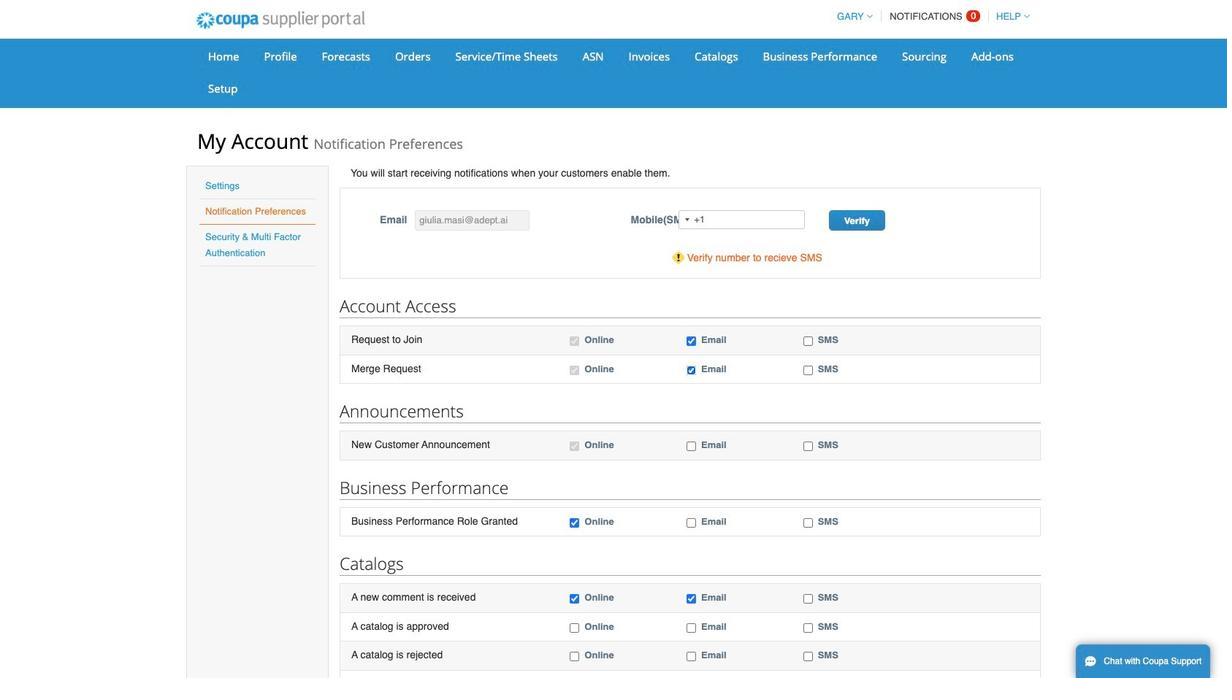 Task type: vqa. For each thing, say whether or not it's contained in the screenshot.
navigation
yes



Task type: describe. For each thing, give the bounding box(es) containing it.
telephone country code image
[[686, 219, 690, 221]]

Telephone country code field
[[680, 211, 694, 229]]



Task type: locate. For each thing, give the bounding box(es) containing it.
None text field
[[415, 210, 530, 231]]

None checkbox
[[687, 337, 696, 346], [804, 337, 813, 346], [570, 366, 580, 375], [804, 366, 813, 375], [687, 442, 696, 452], [804, 442, 813, 452], [570, 519, 580, 528], [804, 519, 813, 528], [804, 595, 813, 605], [570, 624, 580, 633], [687, 624, 696, 633], [687, 337, 696, 346], [804, 337, 813, 346], [570, 366, 580, 375], [804, 366, 813, 375], [687, 442, 696, 452], [804, 442, 813, 452], [570, 519, 580, 528], [804, 519, 813, 528], [804, 595, 813, 605], [570, 624, 580, 633], [687, 624, 696, 633]]

coupa supplier portal image
[[186, 2, 375, 39]]

+1 201-555-0123 text field
[[679, 210, 806, 229]]

navigation
[[831, 2, 1030, 31]]

None checkbox
[[570, 337, 580, 346], [687, 366, 696, 375], [570, 442, 580, 452], [687, 519, 696, 528], [570, 595, 580, 605], [687, 595, 696, 605], [804, 624, 813, 633], [570, 653, 580, 662], [687, 653, 696, 662], [804, 653, 813, 662], [570, 337, 580, 346], [687, 366, 696, 375], [570, 442, 580, 452], [687, 519, 696, 528], [570, 595, 580, 605], [687, 595, 696, 605], [804, 624, 813, 633], [570, 653, 580, 662], [687, 653, 696, 662], [804, 653, 813, 662]]



